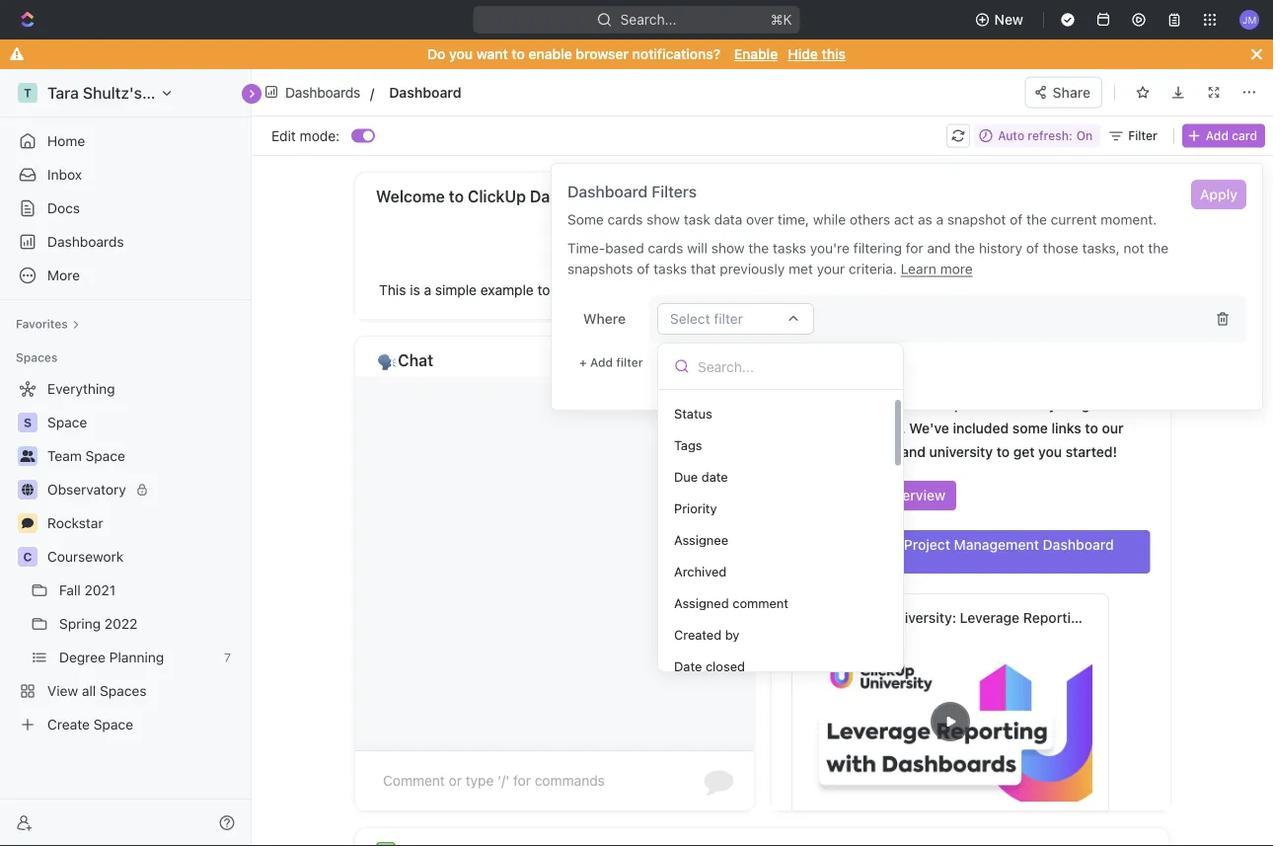Task type: vqa. For each thing, say whether or not it's contained in the screenshot.
Business Time image on the bottom left
no



Task type: describe. For each thing, give the bounding box(es) containing it.
🗣 chat button
[[375, 347, 658, 374]]

docs
[[47, 200, 80, 216]]

dashboards overview
[[803, 487, 946, 504]]

welcome
[[376, 187, 445, 206]]

select filter
[[671, 311, 744, 327]]

those
[[1044, 240, 1079, 256]]

to keep track of everything that's important to you. we've included some links to our help docs, blog, and university to get you started!
[[794, 397, 1135, 460]]

closed
[[706, 659, 746, 674]]

links
[[913, 351, 952, 370]]

that's
[[1094, 397, 1132, 413]]

your inside this is a simple example to show you how dashboards can work as your personal headquarters, client portal, or a variety of other possibilities.
[[808, 282, 836, 298]]

learn
[[901, 261, 937, 277]]

📚
[[793, 351, 809, 370]]

0 vertical spatial you
[[449, 46, 473, 62]]

due
[[674, 469, 698, 484]]

overview
[[885, 487, 946, 504]]

and inside to keep track of everything that's important to you. we've included some links to our help docs, blog, and university to get you started!
[[902, 444, 926, 460]]

keep
[[932, 397, 963, 413]]

moment.
[[1101, 211, 1158, 228]]

started!
[[1066, 444, 1118, 460]]

hey there! 👋
[[673, 229, 852, 264]]

text
[[851, 397, 878, 413]]

👋
[[823, 229, 852, 264]]

filter button
[[1105, 124, 1166, 148]]

of inside to keep track of everything that's important to you. we've included some links to our help docs, blog, and university to get you started!
[[1004, 397, 1017, 413]]

dashboards down docs,
[[803, 487, 881, 504]]

of up history
[[1010, 211, 1023, 228]]

the up previously
[[749, 240, 769, 256]]

some
[[1013, 420, 1049, 436]]

as inside this is a simple example to show you how dashboards can work as your personal headquarters, client portal, or a variety of other possibilities.
[[790, 282, 804, 298]]

history
[[980, 240, 1023, 256]]

card for add card
[[1233, 129, 1258, 143]]

mode:
[[300, 127, 340, 144]]

0 vertical spatial cards
[[608, 211, 643, 228]]

by
[[726, 627, 740, 642]]

card for text card
[[881, 397, 911, 413]]

simple
[[435, 282, 477, 298]]

to inside button
[[449, 187, 464, 206]]

of up how
[[637, 261, 650, 277]]

is
[[410, 282, 420, 298]]

&
[[898, 351, 909, 370]]

hide
[[788, 46, 819, 62]]

spaces
[[16, 351, 58, 364]]

met
[[789, 261, 814, 277]]

tags
[[674, 437, 703, 452]]

university
[[930, 444, 994, 460]]

dashboards inside button
[[530, 187, 620, 206]]

to down text at the top of page
[[862, 420, 875, 436]]

dashboards inside sidebar "navigation"
[[47, 234, 124, 250]]

welcome to clickup dashboards button
[[375, 183, 1100, 210]]

enable
[[734, 46, 778, 62]]

links
[[1052, 420, 1082, 436]]

to up we've
[[915, 397, 928, 413]]

1 horizontal spatial show
[[647, 211, 680, 228]]

time-
[[568, 240, 606, 256]]

university:
[[887, 610, 957, 626]]

filter
[[1129, 129, 1158, 143]]

am
[[1140, 79, 1158, 93]]

at
[[1094, 79, 1105, 93]]

filter button
[[1105, 124, 1166, 148]]

to inside this is a simple example to show you how dashboards can work as your personal headquarters, client portal, or a variety of other possibilities.
[[538, 282, 551, 298]]

dashboard
[[1043, 537, 1115, 553]]

learn more link
[[901, 261, 973, 277]]

📚 docs, files & links
[[793, 351, 952, 370]]

do you want to enable browser notifications? enable hide this
[[428, 46, 846, 62]]

you're
[[811, 240, 850, 256]]

this
[[379, 282, 406, 298]]

clickup university: leverage reporting with dashboards link
[[833, 595, 1202, 642]]

date
[[674, 659, 703, 674]]

project
[[904, 537, 951, 553]]

⌘k
[[771, 11, 793, 28]]

your inside time-based cards will show the tasks you're filtering for and the history of those tasks, not the snapshots of tasks that previously met your criteria.
[[817, 261, 846, 277]]

inbox link
[[8, 159, 243, 191]]

dashboards up mode:
[[285, 84, 361, 100]]

coursework link
[[47, 541, 239, 573]]

new button
[[967, 4, 1036, 36]]

1 vertical spatial add
[[591, 356, 613, 369]]

the up the 'more'
[[955, 240, 976, 256]]

will
[[687, 240, 708, 256]]

cards inside time-based cards will show the tasks you're filtering for and the history of those tasks, not the snapshots of tasks that previously met your criteria.
[[648, 240, 684, 256]]

created
[[674, 627, 722, 642]]

1 vertical spatial dashboards link
[[8, 226, 243, 258]]

you inside to keep track of everything that's important to you. we've included some links to our help docs, blog, and university to get you started!
[[1039, 444, 1063, 460]]

comment
[[733, 595, 789, 610]]

of left those
[[1027, 240, 1040, 256]]

c
[[23, 550, 32, 564]]

we've
[[910, 420, 950, 436]]

home link
[[8, 125, 243, 157]]

some cards show task data over time, while others act as a snapshot of the current moment.
[[568, 211, 1158, 228]]

add card button
[[1183, 124, 1266, 148]]

refresh:
[[1028, 129, 1073, 143]]

browser
[[576, 46, 629, 62]]

🗣 chat
[[376, 351, 434, 370]]

work
[[755, 282, 786, 298]]

portal,
[[1030, 282, 1071, 298]]

possibilities.
[[748, 306, 827, 322]]

0 horizontal spatial a
[[424, 282, 432, 298]]

dashboards right with
[[1123, 610, 1202, 626]]

dashboards inside this is a simple example to show you how dashboards can work as your personal headquarters, client portal, or a variety of other possibilities.
[[648, 282, 725, 298]]

personal
[[840, 282, 895, 298]]

variety
[[1103, 282, 1146, 298]]

everything
[[1021, 397, 1091, 413]]

criteria.
[[849, 261, 898, 277]]

share button
[[1026, 77, 1103, 108]]

management
[[955, 537, 1040, 553]]



Task type: locate. For each thing, give the bounding box(es) containing it.
reporting
[[1024, 610, 1088, 626]]

dec
[[1017, 79, 1041, 93]]

as down met
[[790, 282, 804, 298]]

and up learn more link
[[928, 240, 951, 256]]

card inside button
[[1233, 129, 1258, 143]]

cards up based
[[608, 211, 643, 228]]

cards left will
[[648, 240, 684, 256]]

select
[[671, 311, 711, 327]]

client
[[991, 282, 1026, 298]]

some
[[568, 211, 604, 228]]

coursework
[[47, 549, 124, 565]]

previously
[[720, 261, 785, 277]]

show down the snapshots at the left top of the page
[[554, 282, 588, 298]]

our
[[1103, 420, 1124, 436]]

while
[[814, 211, 846, 228]]

files
[[859, 351, 894, 370]]

status
[[674, 406, 713, 421]]

to
[[836, 537, 851, 553]]

dashboards link up mode:
[[260, 78, 367, 107]]

to left our
[[1086, 420, 1099, 436]]

1 vertical spatial as
[[790, 282, 804, 298]]

docs link
[[8, 193, 243, 224]]

0 vertical spatial show
[[647, 211, 680, 228]]

0 vertical spatial card
[[1233, 129, 1258, 143]]

add card
[[1207, 129, 1258, 143]]

date closed
[[674, 659, 746, 674]]

0 horizontal spatial dashboards link
[[8, 226, 243, 258]]

coursework, , element
[[18, 547, 38, 567]]

1 horizontal spatial and
[[928, 240, 951, 256]]

0 vertical spatial filter
[[714, 311, 744, 327]]

card
[[1233, 129, 1258, 143], [881, 397, 911, 413]]

date
[[702, 469, 729, 484]]

card down the clickup logo
[[1233, 129, 1258, 143]]

of right "track"
[[1004, 397, 1017, 413]]

auto refresh: on
[[999, 129, 1093, 143]]

dashboards link down docs link
[[8, 226, 243, 258]]

hey
[[673, 229, 728, 264]]

build
[[855, 537, 888, 553]]

1 horizontal spatial you
[[591, 282, 614, 298]]

1 horizontal spatial add
[[1207, 129, 1229, 143]]

edit
[[272, 127, 296, 144]]

time,
[[778, 211, 810, 228]]

task
[[684, 211, 711, 228]]

as right act
[[918, 211, 933, 228]]

this is a simple example to show you how dashboards can work as your personal headquarters, client portal, or a variety of other possibilities.
[[379, 282, 1150, 322]]

welcome to clickup dashboards
[[376, 187, 620, 206]]

your down you're
[[817, 261, 846, 277]]

2 vertical spatial you
[[1039, 444, 1063, 460]]

show
[[647, 211, 680, 228], [712, 240, 745, 256], [554, 282, 588, 298]]

filter right +
[[617, 356, 643, 369]]

1 horizontal spatial a
[[937, 211, 944, 228]]

you.
[[878, 420, 906, 436]]

sidebar navigation
[[0, 69, 252, 846]]

0 vertical spatial add
[[1207, 129, 1229, 143]]

dec 5, 2023 at 9:22 am
[[1017, 79, 1158, 93]]

assignee
[[674, 532, 729, 547]]

1 vertical spatial and
[[902, 444, 926, 460]]

2 horizontal spatial show
[[712, 240, 745, 256]]

tasks up met
[[773, 240, 807, 256]]

and inside time-based cards will show the tasks you're filtering for and the history of those tasks, not the snapshots of tasks that previously met your criteria.
[[928, 240, 951, 256]]

clickup right welcome
[[468, 187, 526, 206]]

clickup logo image
[[1172, 77, 1260, 95]]

1 vertical spatial your
[[808, 282, 836, 298]]

add down the clickup logo
[[1207, 129, 1229, 143]]

0 horizontal spatial tasks
[[654, 261, 688, 277]]

0 horizontal spatial as
[[790, 282, 804, 298]]

2 horizontal spatial you
[[1039, 444, 1063, 460]]

filter down can
[[714, 311, 744, 327]]

edit mode:
[[272, 127, 340, 144]]

a right is
[[424, 282, 432, 298]]

leverage
[[961, 610, 1020, 626]]

track
[[967, 397, 1001, 413]]

search...
[[621, 11, 677, 28]]

add right +
[[591, 356, 613, 369]]

get
[[1014, 444, 1035, 460]]

a right act
[[937, 211, 944, 228]]

more
[[941, 261, 973, 277]]

help
[[794, 444, 822, 460]]

1 horizontal spatial filter
[[714, 311, 744, 327]]

due date
[[674, 469, 729, 484]]

priority
[[674, 501, 717, 516]]

as
[[918, 211, 933, 228], [790, 282, 804, 298]]

clickup inside button
[[468, 187, 526, 206]]

act
[[895, 211, 915, 228]]

0 vertical spatial clickup
[[468, 187, 526, 206]]

1 vertical spatial clickup
[[833, 610, 883, 626]]

Search... text field
[[698, 352, 896, 381]]

add inside button
[[1207, 129, 1229, 143]]

included
[[953, 420, 1009, 436]]

to right the example
[[538, 282, 551, 298]]

how to build a project management dashboard guide
[[803, 537, 1118, 567]]

1 vertical spatial filter
[[617, 356, 643, 369]]

0 horizontal spatial card
[[881, 397, 911, 413]]

1 horizontal spatial dashboards link
[[260, 78, 367, 107]]

+
[[580, 356, 587, 369]]

0 vertical spatial as
[[918, 211, 933, 228]]

the right not
[[1149, 240, 1169, 256]]

the left current
[[1027, 211, 1048, 228]]

important
[[794, 420, 858, 436]]

to
[[512, 46, 525, 62], [449, 187, 464, 206], [538, 282, 551, 298], [915, 397, 928, 413], [862, 420, 875, 436], [1086, 420, 1099, 436], [997, 444, 1010, 460]]

1 vertical spatial cards
[[648, 240, 684, 256]]

card up you.
[[881, 397, 911, 413]]

data
[[715, 211, 743, 228]]

show left task at the top
[[647, 211, 680, 228]]

notifications?
[[633, 46, 721, 62]]

0 horizontal spatial add
[[591, 356, 613, 369]]

of inside this is a simple example to show you how dashboards can work as your personal headquarters, client portal, or a variety of other possibilities.
[[694, 306, 707, 322]]

None text field
[[389, 80, 627, 104]]

of
[[1010, 211, 1023, 228], [1027, 240, 1040, 256], [637, 261, 650, 277], [694, 306, 707, 322], [1004, 397, 1017, 413]]

you inside this is a simple example to show you how dashboards can work as your personal headquarters, client portal, or a variety of other possibilities.
[[591, 282, 614, 298]]

of left other
[[694, 306, 707, 322]]

🗣
[[376, 351, 394, 370]]

tasks
[[773, 240, 807, 256], [654, 261, 688, 277]]

a right or
[[1092, 282, 1099, 298]]

cards
[[608, 211, 643, 228], [648, 240, 684, 256]]

1 vertical spatial card
[[881, 397, 911, 413]]

you right 'get'
[[1039, 444, 1063, 460]]

you
[[449, 46, 473, 62], [591, 282, 614, 298], [1039, 444, 1063, 460]]

and down we've
[[902, 444, 926, 460]]

you right do at the left of the page
[[449, 46, 473, 62]]

1 horizontal spatial card
[[1233, 129, 1258, 143]]

1 horizontal spatial as
[[918, 211, 933, 228]]

5,
[[1044, 79, 1055, 93]]

1 vertical spatial show
[[712, 240, 745, 256]]

to right "want"
[[512, 46, 525, 62]]

dashboards down that
[[648, 282, 725, 298]]

tasks,
[[1083, 240, 1121, 256]]

0 vertical spatial and
[[928, 240, 951, 256]]

the
[[1027, 211, 1048, 228], [749, 240, 769, 256], [955, 240, 976, 256], [1149, 240, 1169, 256]]

1 vertical spatial you
[[591, 282, 614, 298]]

others
[[850, 211, 891, 228]]

1 vertical spatial tasks
[[654, 261, 688, 277]]

show inside time-based cards will show the tasks you're filtering for and the history of those tasks, not the snapshots of tasks that previously met your criteria.
[[712, 240, 745, 256]]

0 horizontal spatial filter
[[617, 356, 643, 369]]

dashboards down docs
[[47, 234, 124, 250]]

to right welcome
[[449, 187, 464, 206]]

0 horizontal spatial and
[[902, 444, 926, 460]]

your down met
[[808, 282, 836, 298]]

snapshots
[[568, 261, 634, 277]]

created by
[[674, 627, 740, 642]]

share
[[1053, 84, 1091, 100]]

and
[[928, 240, 951, 256], [902, 444, 926, 460]]

show down data
[[712, 240, 745, 256]]

dashboards up some
[[530, 187, 620, 206]]

2 vertical spatial show
[[554, 282, 588, 298]]

for
[[906, 240, 924, 256]]

1 horizontal spatial tasks
[[773, 240, 807, 256]]

+ add filter
[[580, 356, 643, 369]]

new
[[995, 11, 1024, 28]]

1 horizontal spatial clickup
[[833, 610, 883, 626]]

0 horizontal spatial clickup
[[468, 187, 526, 206]]

archived
[[674, 564, 727, 579]]

want
[[477, 46, 508, 62]]

0 horizontal spatial cards
[[608, 211, 643, 228]]

clickup left 'university:'
[[833, 610, 883, 626]]

0 horizontal spatial show
[[554, 282, 588, 298]]

show inside this is a simple example to show you how dashboards can work as your personal headquarters, client portal, or a variety of other possibilities.
[[554, 282, 588, 298]]

not
[[1124, 240, 1145, 256]]

0 vertical spatial tasks
[[773, 240, 807, 256]]

snapshot
[[948, 211, 1007, 228]]

you down the snapshots at the left top of the page
[[591, 282, 614, 298]]

or
[[1075, 282, 1088, 298]]

a
[[891, 537, 901, 553]]

2 horizontal spatial a
[[1092, 282, 1099, 298]]

0 vertical spatial your
[[817, 261, 846, 277]]

docs,
[[826, 444, 862, 460]]

over
[[747, 211, 774, 228]]

1 horizontal spatial cards
[[648, 240, 684, 256]]

0 horizontal spatial you
[[449, 46, 473, 62]]

to left 'get'
[[997, 444, 1010, 460]]

tasks left that
[[654, 261, 688, 277]]

0 vertical spatial dashboards link
[[260, 78, 367, 107]]

filter inside dropdown button
[[714, 311, 744, 327]]



